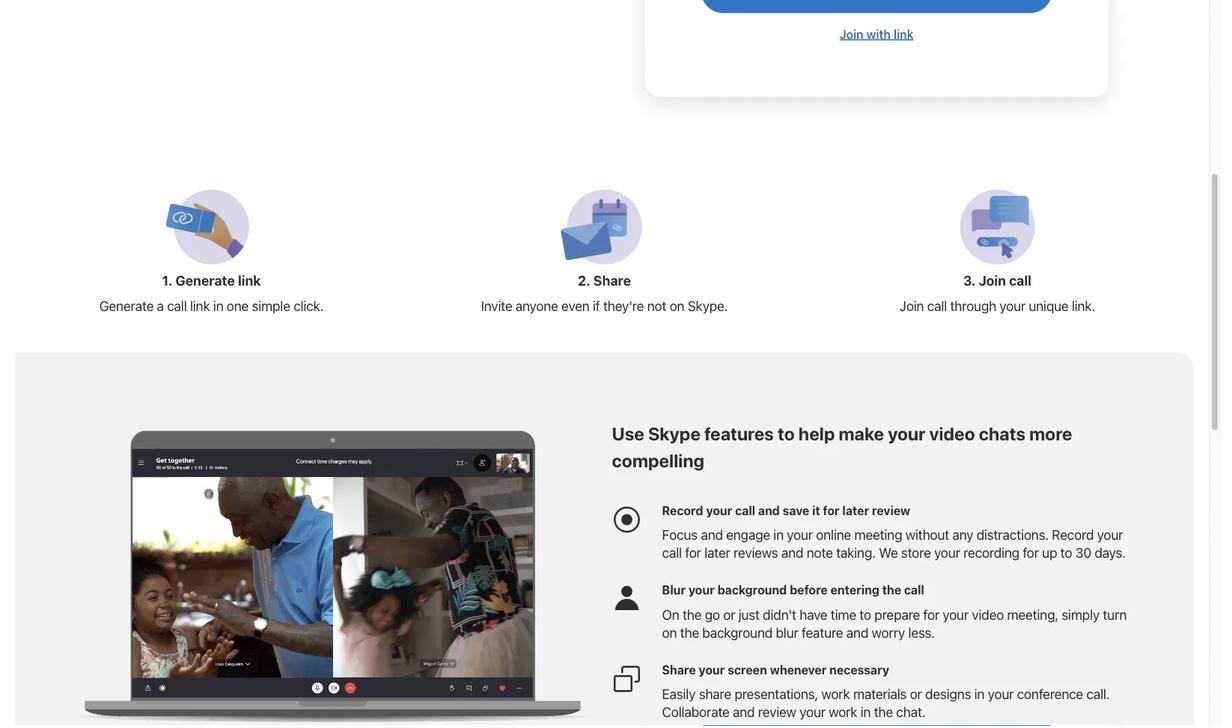 Task type: describe. For each thing, give the bounding box(es) containing it.
in right designs
[[974, 687, 985, 703]]

skype
[[648, 423, 701, 444]]

recording
[[964, 545, 1020, 561]]

chat.
[[896, 705, 926, 721]]

feature
[[802, 625, 843, 641]]

call right a
[[167, 298, 187, 315]]

2 vertical spatial link
[[190, 298, 210, 315]]

for down focus
[[685, 545, 701, 561]]

before
[[790, 584, 828, 598]]

distractions.
[[977, 527, 1049, 543]]

your down presentations,
[[800, 705, 826, 721]]

on the go or just didn't have time to prepare for your video meeting, simply turn on the background blur feature and worry less.
[[662, 607, 1127, 641]]

your up engage
[[706, 504, 732, 518]]

simply
[[1062, 607, 1100, 623]]

note
[[807, 545, 833, 561]]

and left save
[[758, 504, 780, 518]]

video inside on the go or just didn't have time to prepare for your video meeting, simply turn on the background blur feature and worry less.
[[972, 607, 1004, 623]]

focus
[[662, 527, 698, 543]]

2.
[[578, 273, 590, 289]]

your down save
[[787, 527, 813, 543]]

worry
[[872, 625, 905, 641]]

help
[[799, 423, 835, 444]]

background inside on the go or just didn't have time to prepare for your video meeting, simply turn on the background blur feature and worry less.
[[702, 625, 773, 641]]

time
[[831, 607, 856, 623]]

make
[[839, 423, 884, 444]]

whenever
[[770, 664, 827, 678]]

call.
[[1087, 687, 1110, 703]]

conference
[[1017, 687, 1083, 703]]

2. share
[[578, 273, 631, 289]]

features
[[704, 423, 774, 444]]

blur
[[776, 625, 799, 641]]

0 vertical spatial on
[[670, 298, 685, 315]]

if
[[593, 298, 600, 315]]

0 horizontal spatial share
[[594, 273, 631, 289]]

1.
[[162, 273, 172, 289]]

call inside focus and engage in your online meeting without any distractions. record your call for later reviews and note taking. we store your recording for up to 30 days.
[[662, 545, 682, 561]]

your left conference
[[988, 687, 1014, 703]]

reviews
[[734, 545, 778, 561]]

your up the go
[[689, 584, 715, 598]]

in left one
[[213, 298, 223, 315]]

online
[[816, 527, 851, 543]]

and inside on the go or just didn't have time to prepare for your video meeting, simply turn on the background blur feature and worry less.
[[847, 625, 869, 641]]

turn
[[1103, 607, 1127, 623]]

share
[[699, 687, 731, 703]]

invite anyone even if they're not on skype.
[[481, 298, 728, 315]]

easily
[[662, 687, 696, 703]]

up
[[1042, 545, 1057, 561]]

in inside focus and engage in your online meeting without any distractions. record your call for later reviews and note taking. we store your recording for up to 30 days.
[[774, 527, 784, 543]]

and right focus
[[701, 527, 723, 543]]

join for link
[[840, 27, 864, 41]]

the up prepare
[[882, 584, 901, 598]]

a
[[157, 298, 164, 315]]

more
[[1030, 423, 1073, 444]]

the down blur
[[680, 625, 699, 641]]

for inside on the go or just didn't have time to prepare for your video meeting, simply turn on the background blur feature and worry less.
[[923, 607, 940, 623]]

skype.
[[688, 298, 728, 315]]

on
[[662, 607, 679, 623]]

click.
[[294, 298, 324, 315]]

they're
[[603, 298, 644, 315]]

the left the go
[[683, 607, 702, 623]]

just
[[739, 607, 760, 623]]

in down materials
[[861, 705, 871, 721]]

join with link link
[[840, 27, 914, 41]]

designs
[[925, 687, 971, 703]]

through
[[950, 298, 996, 315]]

meeting,
[[1007, 607, 1059, 623]]

with
[[867, 27, 891, 41]]

your down 3. join call
[[1000, 298, 1026, 315]]

1 horizontal spatial later
[[843, 504, 869, 518]]

record inside focus and engage in your online meeting without any distractions. record your call for later reviews and note taking. we store your recording for up to 30 days.
[[1052, 527, 1094, 543]]

blur your background before entering the call
[[662, 584, 924, 598]]

one
[[227, 298, 249, 315]]

1. generate link
[[162, 273, 261, 289]]

later inside focus and engage in your online meeting without any distractions. record your call for later reviews and note taking. we store your recording for up to 30 days.
[[705, 545, 730, 561]]

your up share in the bottom of the page
[[699, 664, 725, 678]]

necessary
[[830, 664, 889, 678]]

go
[[705, 607, 720, 623]]

days.
[[1095, 545, 1126, 561]]

and left note
[[781, 545, 804, 561]]

to inside the use skype features to help make your video chats more compelling
[[778, 423, 795, 444]]

invite
[[481, 298, 512, 315]]

chats
[[979, 423, 1026, 444]]

taking.
[[836, 545, 876, 561]]

for left up
[[1023, 545, 1039, 561]]

1 vertical spatial share
[[662, 664, 696, 678]]

store
[[901, 545, 931, 561]]

have
[[800, 607, 828, 623]]

didn't
[[763, 607, 796, 623]]

call left 'through'
[[927, 298, 947, 315]]



Task type: vqa. For each thing, say whether or not it's contained in the screenshot.
Presentations,
yes



Task type: locate. For each thing, give the bounding box(es) containing it.
on inside on the go or just didn't have time to prepare for your video meeting, simply turn on the background blur feature and worry less.
[[662, 625, 677, 641]]

share
[[594, 273, 631, 289], [662, 664, 696, 678]]

later down engage
[[705, 545, 730, 561]]

1 horizontal spatial join
[[900, 298, 924, 315]]

1 vertical spatial or
[[910, 687, 922, 703]]

your up the days.
[[1097, 527, 1123, 543]]

record your call and save it for later review
[[662, 504, 910, 518]]

0 horizontal spatial or
[[723, 607, 735, 623]]

link for join with link
[[894, 27, 914, 41]]

link right with
[[894, 27, 914, 41]]

meeting
[[855, 527, 902, 543]]

0 vertical spatial background
[[718, 584, 787, 598]]

0 vertical spatial join
[[840, 27, 864, 41]]

presentations,
[[735, 687, 818, 703]]

1 vertical spatial record
[[1052, 527, 1094, 543]]

not
[[647, 298, 666, 315]]

30
[[1076, 545, 1092, 561]]

share up invite anyone even if they're not on skype.
[[594, 273, 631, 289]]

join left with
[[840, 27, 864, 41]]

work
[[822, 687, 850, 703], [829, 705, 857, 721]]

without
[[906, 527, 949, 543]]

0 vertical spatial generate
[[176, 273, 235, 289]]

prepare
[[875, 607, 920, 623]]

0 vertical spatial work
[[822, 687, 850, 703]]

join with link
[[840, 27, 914, 41]]

to inside on the go or just didn't have time to prepare for your video meeting, simply turn on the background blur feature and worry less.
[[860, 607, 871, 623]]

or right the go
[[723, 607, 735, 623]]

1 horizontal spatial or
[[910, 687, 922, 703]]

generate up generate a call link in one simple click. at the top left of page
[[176, 273, 235, 289]]

1 horizontal spatial generate
[[176, 273, 235, 289]]

1 vertical spatial work
[[829, 705, 857, 721]]

0 horizontal spatial join
[[840, 27, 864, 41]]

0 vertical spatial to
[[778, 423, 795, 444]]

compelling
[[612, 450, 704, 471]]

0 horizontal spatial record
[[662, 504, 703, 518]]

screen
[[728, 664, 767, 678]]


[[612, 585, 642, 615]]

link.
[[1072, 298, 1095, 315]]

2 vertical spatial to
[[860, 607, 871, 623]]

join call through your unique link.
[[900, 298, 1095, 315]]

for right the it
[[823, 504, 840, 518]]

link up one
[[238, 273, 261, 289]]

or inside on the go or just didn't have time to prepare for your video meeting, simply turn on the background blur feature and worry less.
[[723, 607, 735, 623]]

1 horizontal spatial to
[[860, 607, 871, 623]]

in
[[213, 298, 223, 315], [774, 527, 784, 543], [974, 687, 985, 703], [861, 705, 871, 721]]

background
[[718, 584, 787, 598], [702, 625, 773, 641]]

review up meeting
[[872, 504, 910, 518]]

record
[[662, 504, 703, 518], [1052, 527, 1094, 543]]

video left chats
[[929, 423, 975, 444]]

1 vertical spatial join
[[979, 273, 1006, 289]]

1 horizontal spatial link
[[238, 273, 261, 289]]

less.
[[908, 625, 935, 641]]

background up 'just' on the bottom of page
[[718, 584, 787, 598]]

on
[[670, 298, 685, 315], [662, 625, 677, 641]]

work down necessary
[[822, 687, 850, 703]]

2 horizontal spatial link
[[894, 27, 914, 41]]

simple
[[252, 298, 290, 315]]

2 horizontal spatial to
[[1061, 545, 1072, 561]]

0 horizontal spatial link
[[190, 298, 210, 315]]

0 vertical spatial link
[[894, 27, 914, 41]]

your inside on the go or just didn't have time to prepare for your video meeting, simply turn on the background blur feature and worry less.
[[943, 607, 969, 623]]

0 vertical spatial share
[[594, 273, 631, 289]]


[[612, 665, 642, 695]]

on down on
[[662, 625, 677, 641]]

meeting on desktop device image
[[67, 431, 597, 723]]

collaborate
[[662, 705, 730, 721]]

review
[[872, 504, 910, 518], [758, 705, 796, 721]]

background down 'just' on the bottom of page
[[702, 625, 773, 641]]

it
[[812, 504, 820, 518]]

any
[[953, 527, 973, 543]]

0 horizontal spatial to
[[778, 423, 795, 444]]

easily share presentations, work materials or designs in your conference call. collaborate and review your work in the chat.
[[662, 687, 1110, 721]]

on right not
[[670, 298, 685, 315]]

to inside focus and engage in your online meeting without any distractions. record your call for later reviews and note taking. we store your recording for up to 30 days.
[[1061, 545, 1072, 561]]

0 horizontal spatial later
[[705, 545, 730, 561]]

1 vertical spatial later
[[705, 545, 730, 561]]

and
[[758, 504, 780, 518], [701, 527, 723, 543], [781, 545, 804, 561], [847, 625, 869, 641], [733, 705, 755, 721]]

record up focus
[[662, 504, 703, 518]]

0 horizontal spatial review
[[758, 705, 796, 721]]

to right time
[[860, 607, 871, 623]]

materials
[[853, 687, 907, 703]]

entering
[[831, 584, 880, 598]]

later up online
[[843, 504, 869, 518]]

later
[[843, 504, 869, 518], [705, 545, 730, 561]]

anyone
[[516, 298, 558, 315]]

2 horizontal spatial join
[[979, 273, 1006, 289]]

0 vertical spatial review
[[872, 504, 910, 518]]

record up 30
[[1052, 527, 1094, 543]]

video left the meeting, at right bottom
[[972, 607, 1004, 623]]

engage
[[726, 527, 770, 543]]

unique
[[1029, 298, 1069, 315]]

or
[[723, 607, 735, 623], [910, 687, 922, 703]]

generate left a
[[99, 298, 154, 315]]

generate a call link in one simple click.
[[99, 298, 324, 315]]

3. join call
[[963, 273, 1032, 289]]

link down 1. generate link
[[190, 298, 210, 315]]

share your screen whenever necessary
[[662, 664, 889, 678]]

save
[[783, 504, 809, 518]]

review down presentations,
[[758, 705, 796, 721]]

your down the any
[[934, 545, 960, 561]]

1 vertical spatial background
[[702, 625, 773, 641]]

call down focus
[[662, 545, 682, 561]]

to right up
[[1061, 545, 1072, 561]]

1 vertical spatial review
[[758, 705, 796, 721]]

and inside easily share presentations, work materials or designs in your conference call. collaborate and review your work in the chat.
[[733, 705, 755, 721]]

call up prepare
[[904, 584, 924, 598]]

video inside the use skype features to help make your video chats more compelling
[[929, 423, 975, 444]]

0 horizontal spatial generate
[[99, 298, 154, 315]]

link for 1. generate link
[[238, 273, 261, 289]]

your
[[1000, 298, 1026, 315], [888, 423, 926, 444], [706, 504, 732, 518], [787, 527, 813, 543], [1097, 527, 1123, 543], [934, 545, 960, 561], [689, 584, 715, 598], [943, 607, 969, 623], [699, 664, 725, 678], [988, 687, 1014, 703], [800, 705, 826, 721]]

join for through
[[900, 298, 924, 315]]

blur
[[662, 584, 686, 598]]

join
[[840, 27, 864, 41], [979, 273, 1006, 289], [900, 298, 924, 315]]

and down presentations,
[[733, 705, 755, 721]]

for up less. at the bottom right of the page
[[923, 607, 940, 623]]

1 vertical spatial on
[[662, 625, 677, 641]]

1 horizontal spatial record
[[1052, 527, 1094, 543]]

your right make
[[888, 423, 926, 444]]

or inside easily share presentations, work materials or designs in your conference call. collaborate and review your work in the chat.
[[910, 687, 922, 703]]

work down materials
[[829, 705, 857, 721]]

generate
[[176, 273, 235, 289], [99, 298, 154, 315]]

0 vertical spatial record
[[662, 504, 703, 518]]

call
[[1009, 273, 1032, 289], [167, 298, 187, 315], [927, 298, 947, 315], [735, 504, 755, 518], [662, 545, 682, 561], [904, 584, 924, 598]]

1 horizontal spatial share
[[662, 664, 696, 678]]

join right 3.
[[979, 273, 1006, 289]]

2 vertical spatial join
[[900, 298, 924, 315]]

video
[[929, 423, 975, 444], [972, 607, 1004, 623]]

your right prepare
[[943, 607, 969, 623]]

1 vertical spatial generate
[[99, 298, 154, 315]]

review inside easily share presentations, work materials or designs in your conference call. collaborate and review your work in the chat.
[[758, 705, 796, 721]]

the
[[882, 584, 901, 598], [683, 607, 702, 623], [680, 625, 699, 641], [874, 705, 893, 721]]

1 vertical spatial to
[[1061, 545, 1072, 561]]

0 vertical spatial or
[[723, 607, 735, 623]]

or up chat.
[[910, 687, 922, 703]]

the down materials
[[874, 705, 893, 721]]

call up engage
[[735, 504, 755, 518]]

the inside easily share presentations, work materials or designs in your conference call. collaborate and review your work in the chat.
[[874, 705, 893, 721]]

1 vertical spatial video
[[972, 607, 1004, 623]]

to left the help
[[778, 423, 795, 444]]

your inside the use skype features to help make your video chats more compelling
[[888, 423, 926, 444]]

in down record your call and save it for later review
[[774, 527, 784, 543]]

for
[[823, 504, 840, 518], [685, 545, 701, 561], [1023, 545, 1039, 561], [923, 607, 940, 623]]

1 vertical spatial link
[[238, 273, 261, 289]]

use skype features to help make your video chats more compelling
[[612, 423, 1073, 471]]

even
[[561, 298, 590, 315]]

join left 'through'
[[900, 298, 924, 315]]

0 vertical spatial video
[[929, 423, 975, 444]]

call up join call through your unique link.
[[1009, 273, 1032, 289]]

0 vertical spatial later
[[843, 504, 869, 518]]

we
[[879, 545, 898, 561]]

focus and engage in your online meeting without any distractions. record your call for later reviews and note taking. we store your recording for up to 30 days.
[[662, 527, 1126, 561]]

3.
[[963, 273, 976, 289]]

share up easily
[[662, 664, 696, 678]]

link
[[894, 27, 914, 41], [238, 273, 261, 289], [190, 298, 210, 315]]

use
[[612, 423, 644, 444]]


[[612, 505, 642, 535]]

and down time
[[847, 625, 869, 641]]

1 horizontal spatial review
[[872, 504, 910, 518]]



